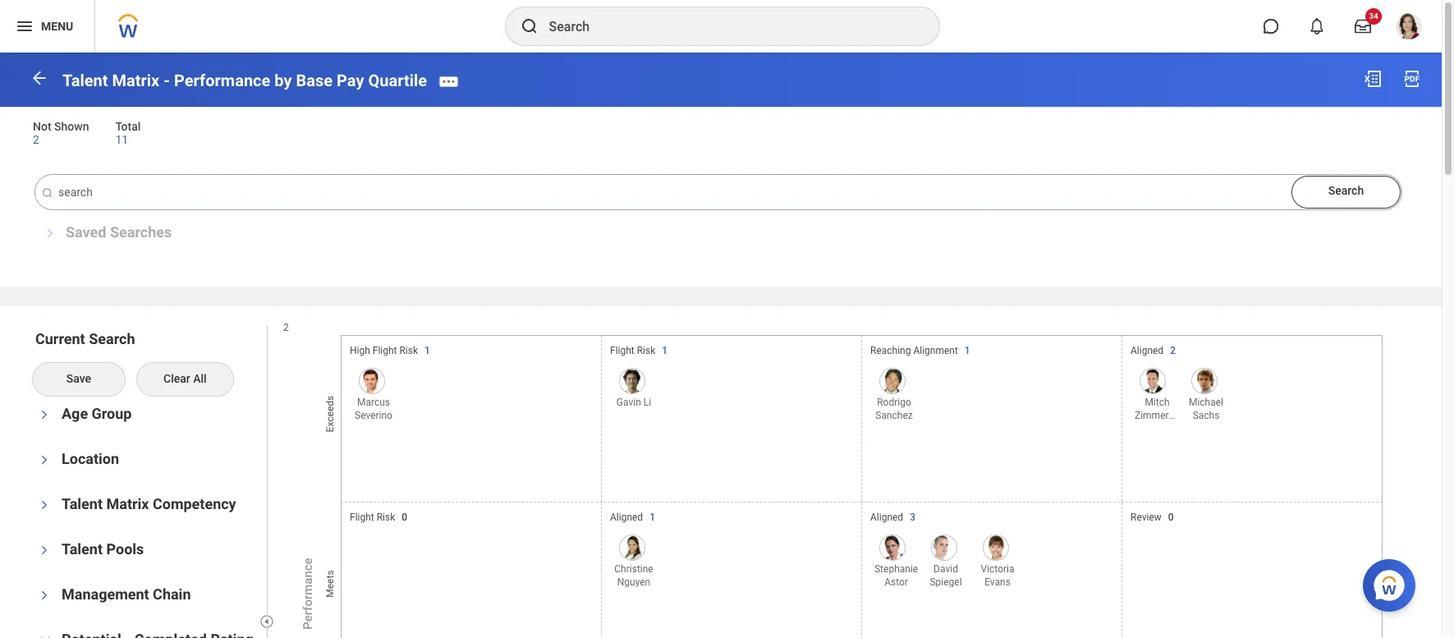 Task type: vqa. For each thing, say whether or not it's contained in the screenshot.


Task type: describe. For each thing, give the bounding box(es) containing it.
2 inside not shown 2
[[33, 133, 39, 146]]

gavin li element
[[612, 392, 651, 420]]

talent for talent matrix - performance by base pay quartile
[[62, 70, 108, 90]]

high flight risk 1
[[350, 345, 430, 356]]

evans
[[985, 576, 1011, 588]]

li
[[644, 396, 651, 408]]

marcus
[[357, 396, 390, 408]]

mitch zimmermann
[[1135, 396, 1194, 421]]

chevron down image for location
[[39, 450, 50, 469]]

flight risk 0
[[350, 511, 407, 523]]

3
[[910, 511, 916, 523]]

mitch zimmermann element
[[1131, 392, 1194, 421]]

reaching alignment 1
[[870, 345, 970, 356]]

inbox large image
[[1355, 18, 1371, 34]]

risk for flight risk 1
[[637, 345, 656, 356]]

notifications large image
[[1309, 18, 1325, 34]]

0 vertical spatial performance
[[174, 70, 270, 90]]

search button
[[1292, 176, 1401, 209]]

zimmermann
[[1135, 409, 1194, 421]]

rodrigo sanchez
[[876, 396, 913, 421]]

Search Workday  search field
[[549, 8, 905, 44]]

location button
[[62, 450, 119, 467]]

previous page image
[[30, 68, 49, 88]]

demo_m057.png image
[[931, 534, 957, 560]]

management chain
[[62, 585, 191, 602]]

david spiegel
[[930, 563, 962, 588]]

not
[[33, 120, 51, 133]]

0 button for flight risk 0
[[402, 510, 410, 524]]

34 button
[[1345, 8, 1382, 44]]

sanchez
[[876, 409, 913, 421]]

demo_f066.png image
[[619, 534, 645, 560]]

victoria evans element
[[974, 559, 1017, 588]]

high
[[350, 345, 370, 356]]

aligned for aligned 1
[[610, 511, 643, 523]]

filter search field
[[30, 330, 269, 638]]

david
[[934, 563, 958, 574]]

gavin
[[617, 396, 641, 408]]

3 button
[[910, 510, 918, 524]]

marcus severino element
[[350, 392, 393, 421]]

save
[[66, 372, 91, 385]]

stephanie
[[875, 563, 918, 574]]

clear all button
[[137, 363, 233, 395]]

demo_m042.png image
[[1140, 368, 1166, 394]]

menu button
[[0, 0, 95, 53]]

talent for talent matrix competency
[[62, 495, 103, 512]]

victoria evans
[[981, 563, 1015, 588]]

1 button for reaching alignment 1
[[965, 344, 973, 357]]

flight for flight risk 1
[[610, 345, 635, 356]]

flight risk 1
[[610, 345, 668, 356]]

gavin li
[[617, 396, 651, 408]]

view printable version (pdf) image
[[1403, 69, 1422, 89]]

demo_m278.png image
[[359, 368, 385, 394]]

aligned for aligned 2
[[1131, 345, 1164, 356]]

2 vertical spatial chevron down image
[[35, 634, 55, 638]]

nguyen
[[617, 576, 651, 588]]

base
[[296, 70, 333, 90]]

review
[[1131, 511, 1162, 523]]

talent matrix - performance by base pay quartile main content
[[0, 53, 1454, 638]]

demo_m005.png image
[[1192, 368, 1218, 394]]

exceeds
[[324, 396, 336, 433]]

current
[[35, 330, 85, 348]]

rodrigo
[[877, 396, 911, 408]]

reaching
[[870, 345, 911, 356]]

11
[[115, 133, 128, 146]]

demo_f080.png image
[[983, 534, 1009, 560]]

chevron down image for talent matrix competency
[[39, 495, 50, 515]]

current search
[[35, 330, 135, 348]]

quartile
[[368, 70, 427, 90]]

age group
[[62, 404, 132, 422]]

christine
[[614, 563, 653, 574]]

victoria
[[981, 563, 1015, 574]]

aligned 3
[[870, 511, 916, 523]]

marcus severino
[[355, 396, 392, 421]]

spiegel
[[930, 576, 962, 588]]

pay
[[337, 70, 364, 90]]

chevron down image for talent pools
[[39, 540, 50, 560]]

flight for flight risk 0
[[350, 511, 374, 523]]

mitch
[[1145, 396, 1170, 408]]

pools
[[106, 540, 144, 557]]

talent matrix competency button
[[62, 495, 236, 512]]

profile logan mcneil image
[[1396, 13, 1422, 43]]



Task type: locate. For each thing, give the bounding box(es) containing it.
chevron down image left talent pools
[[39, 540, 50, 560]]

0 vertical spatial search
[[1328, 184, 1364, 197]]

matrix inside filter search box
[[106, 495, 149, 512]]

0 horizontal spatial 2
[[33, 133, 39, 146]]

demo_m003.png image
[[879, 368, 906, 394]]

menu
[[41, 19, 73, 33]]

2 vertical spatial talent
[[62, 540, 103, 557]]

0 horizontal spatial 2 button
[[33, 132, 42, 147]]

2 horizontal spatial risk
[[637, 345, 656, 356]]

1 button for aligned 1
[[650, 510, 658, 524]]

0 vertical spatial chevron down image
[[39, 495, 50, 515]]

1 vertical spatial talent
[[62, 495, 103, 512]]

talent matrix - performance by base pay quartile
[[62, 70, 427, 90]]

matrix left -
[[112, 70, 160, 90]]

export to excel image
[[1363, 69, 1383, 89]]

astor
[[885, 576, 908, 588]]

talent
[[62, 70, 108, 90], [62, 495, 103, 512], [62, 540, 103, 557]]

0 horizontal spatial search
[[89, 330, 135, 348]]

chevron down image left age
[[39, 404, 50, 424]]

rodrigo sanchez element
[[870, 392, 914, 421]]

0 horizontal spatial performance
[[174, 70, 270, 90]]

0 vertical spatial talent
[[62, 70, 108, 90]]

2 button
[[33, 132, 42, 147], [1170, 344, 1178, 357]]

1 vertical spatial matrix
[[106, 495, 149, 512]]

talent pools
[[62, 540, 144, 557]]

1 horizontal spatial 2
[[283, 322, 289, 334]]

risk for flight risk 0
[[377, 511, 395, 523]]

review 0
[[1131, 511, 1174, 523]]

talent down location
[[62, 495, 103, 512]]

2 vertical spatial chevron down image
[[39, 540, 50, 560]]

search inside filter search box
[[89, 330, 135, 348]]

1 horizontal spatial search
[[1328, 184, 1364, 197]]

all
[[193, 372, 207, 385]]

0 vertical spatial matrix
[[112, 70, 160, 90]]

1 button for high flight risk 1
[[425, 344, 433, 357]]

not shown 2
[[33, 120, 89, 146]]

chevron down image for age group
[[39, 404, 50, 424]]

sachs
[[1193, 409, 1220, 421]]

1 horizontal spatial 2 button
[[1170, 344, 1178, 357]]

2 button up mitch zimmermann element
[[1170, 344, 1178, 357]]

talent left pools at left bottom
[[62, 540, 103, 557]]

management
[[62, 585, 149, 602]]

chevron down image
[[39, 404, 50, 424], [39, 450, 50, 469], [39, 540, 50, 560]]

-
[[164, 70, 170, 90]]

0 vertical spatial 2 button
[[33, 132, 42, 147]]

Search search field
[[33, 175, 1402, 210]]

chevron down image left location button
[[39, 450, 50, 469]]

1 vertical spatial performance
[[300, 557, 315, 629]]

talent matrix competency
[[62, 495, 236, 512]]

search image
[[519, 16, 539, 36]]

aligned for aligned 3
[[870, 511, 903, 523]]

2
[[33, 133, 39, 146], [283, 322, 289, 334], [1170, 345, 1176, 356]]

aligned 2
[[1131, 345, 1176, 356]]

stephanie astor element
[[870, 559, 918, 588]]

flight
[[373, 345, 397, 356], [610, 345, 635, 356], [350, 511, 374, 523]]

1
[[425, 345, 430, 356], [662, 345, 668, 356], [965, 345, 970, 356], [650, 511, 655, 523]]

performance left meets
[[300, 557, 315, 629]]

aligned 1
[[610, 511, 655, 523]]

matrix up pools at left bottom
[[106, 495, 149, 512]]

matrix
[[112, 70, 160, 90], [106, 495, 149, 512]]

2 horizontal spatial aligned
[[1131, 345, 1164, 356]]

age
[[62, 404, 88, 422]]

clear all
[[163, 372, 207, 385]]

clear
[[163, 372, 190, 385]]

0 vertical spatial chevron down image
[[39, 404, 50, 424]]

talent pools button
[[62, 540, 144, 557]]

risk
[[399, 345, 418, 356], [637, 345, 656, 356], [377, 511, 395, 523]]

1 vertical spatial chevron down image
[[39, 585, 50, 605]]

demo_m029.png image
[[619, 368, 645, 394]]

1 vertical spatial search
[[89, 330, 135, 348]]

total
[[115, 120, 141, 133]]

11 button
[[115, 132, 131, 147]]

chevron down image
[[39, 495, 50, 515], [39, 585, 50, 605], [35, 634, 55, 638]]

aligned left 3
[[870, 511, 903, 523]]

1 horizontal spatial risk
[[399, 345, 418, 356]]

1 horizontal spatial aligned
[[870, 511, 903, 523]]

2 button for not shown 2
[[33, 132, 42, 147]]

talent for talent pools
[[62, 540, 103, 557]]

1 vertical spatial 2 button
[[1170, 344, 1178, 357]]

0 vertical spatial 2
[[33, 133, 39, 146]]

1 0 button from the left
[[402, 510, 410, 524]]

2 button for aligned 2
[[1170, 344, 1178, 357]]

34
[[1369, 11, 1379, 21]]

age group button
[[62, 404, 132, 422]]

1 horizontal spatial performance
[[300, 557, 315, 629]]

alignment
[[913, 345, 958, 356]]

2 chevron down image from the top
[[39, 450, 50, 469]]

0 button for review 0
[[1168, 510, 1176, 524]]

1 horizontal spatial 0
[[1168, 511, 1174, 523]]

0 horizontal spatial risk
[[377, 511, 395, 523]]

chain
[[153, 585, 191, 602]]

1 vertical spatial 2
[[283, 322, 289, 334]]

chevron down image for management chain
[[39, 585, 50, 605]]

competency
[[153, 495, 236, 512]]

0 horizontal spatial 0
[[402, 511, 407, 523]]

0 button
[[402, 510, 410, 524], [1168, 510, 1176, 524]]

3 chevron down image from the top
[[39, 540, 50, 560]]

save button
[[33, 363, 125, 395]]

2 horizontal spatial 2
[[1170, 345, 1176, 356]]

1 0 from the left
[[402, 511, 407, 523]]

justify image
[[15, 16, 34, 36]]

location
[[62, 450, 119, 467]]

shown
[[54, 120, 89, 133]]

performance
[[174, 70, 270, 90], [300, 557, 315, 629]]

aligned
[[1131, 345, 1164, 356], [610, 511, 643, 523], [870, 511, 903, 523]]

matrix for competency
[[106, 495, 149, 512]]

stephanie astor
[[875, 563, 918, 588]]

matrix for -
[[112, 70, 160, 90]]

christine nguyen element
[[610, 559, 654, 588]]

1 button for flight risk 1
[[662, 344, 670, 357]]

search image
[[41, 187, 54, 200]]

michael sachs element
[[1182, 392, 1226, 421]]

david spiegel element
[[922, 559, 966, 588]]

talent matrix - performance by base pay quartile link
[[62, 70, 427, 90]]

total 11
[[115, 120, 141, 146]]

michael sachs
[[1189, 396, 1224, 421]]

group
[[92, 404, 132, 422]]

2 0 button from the left
[[1168, 510, 1176, 524]]

1 vertical spatial chevron down image
[[39, 450, 50, 469]]

aligned up demo_m042.png icon
[[1131, 345, 1164, 356]]

christine nguyen
[[614, 563, 653, 588]]

0
[[402, 511, 407, 523], [1168, 511, 1174, 523]]

search
[[1328, 184, 1364, 197], [89, 330, 135, 348]]

2 button left shown
[[33, 132, 42, 147]]

by
[[275, 70, 292, 90]]

severino
[[355, 409, 392, 421]]

demo_f035.png image
[[879, 534, 906, 560]]

search inside button
[[1328, 184, 1364, 197]]

1 horizontal spatial 0 button
[[1168, 510, 1176, 524]]

aligned up demo_f066.png icon in the left of the page
[[610, 511, 643, 523]]

1 chevron down image from the top
[[39, 404, 50, 424]]

2 vertical spatial 2
[[1170, 345, 1176, 356]]

0 horizontal spatial 0 button
[[402, 510, 410, 524]]

0 horizontal spatial aligned
[[610, 511, 643, 523]]

Talent Matrix - Performance by Base Pay Quartile text field
[[35, 175, 1402, 210]]

performance right -
[[174, 70, 270, 90]]

talent right previous page icon
[[62, 70, 108, 90]]

meets
[[324, 570, 336, 597]]

management chain button
[[62, 585, 191, 602]]

1 button
[[425, 344, 433, 357], [662, 344, 670, 357], [965, 344, 973, 357], [650, 510, 658, 524]]

michael
[[1189, 396, 1224, 408]]

2 0 from the left
[[1168, 511, 1174, 523]]



